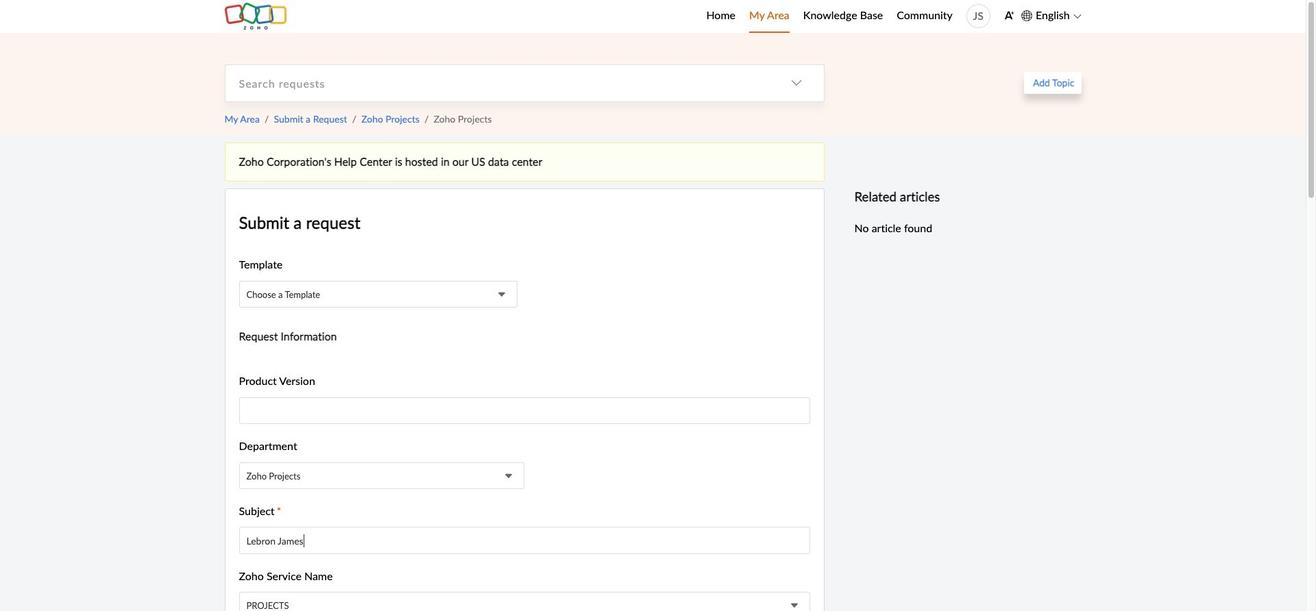 Task type: describe. For each thing, give the bounding box(es) containing it.
user preference element
[[1004, 6, 1015, 27]]

user preference image
[[1004, 10, 1015, 21]]

Search requests  field
[[225, 65, 769, 101]]



Task type: locate. For each thing, give the bounding box(es) containing it.
choose languages element
[[1022, 7, 1082, 24]]

choose category image
[[791, 78, 802, 89]]

choose category element
[[769, 65, 824, 101]]



Task type: vqa. For each thing, say whether or not it's contained in the screenshot.
Search Articles FIELD
no



